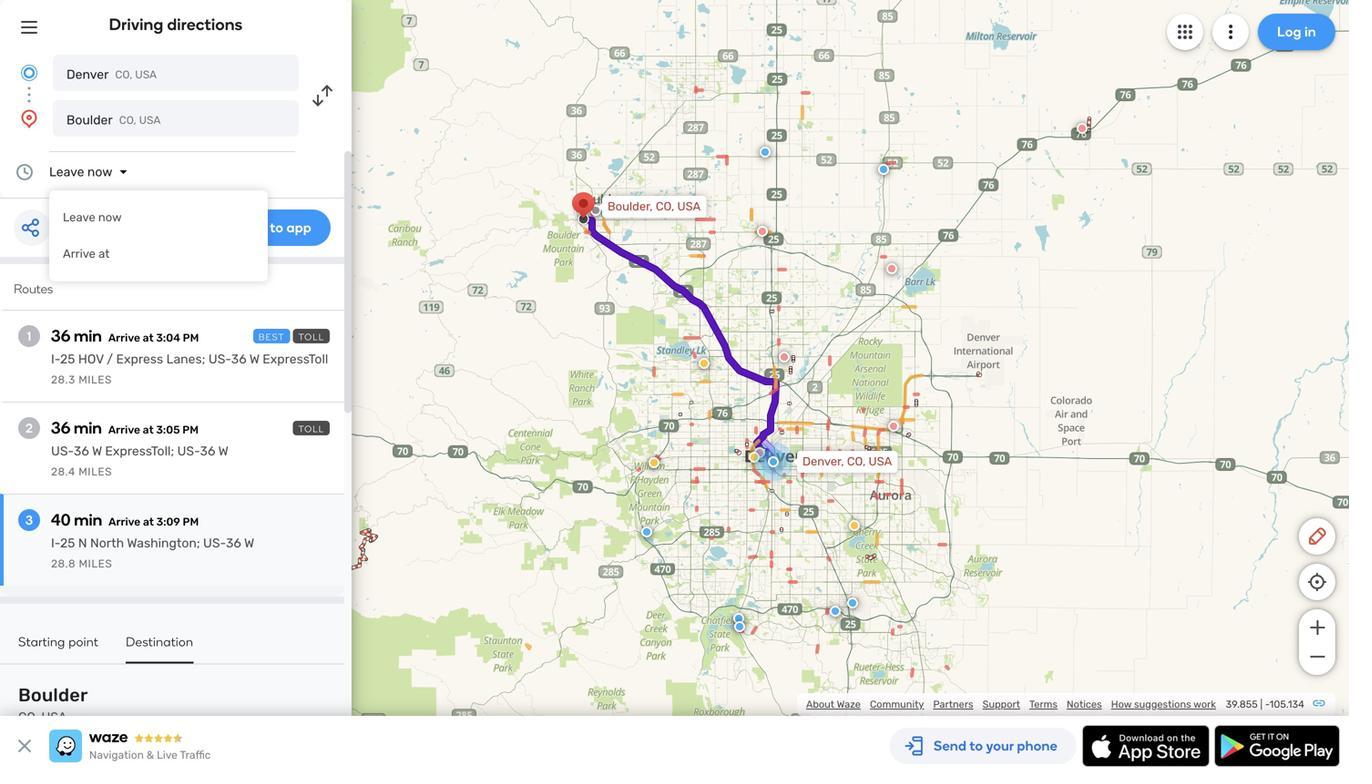 Task type: describe. For each thing, give the bounding box(es) containing it.
25 for 40
[[60, 536, 75, 551]]

usa inside denver co, usa
[[135, 68, 157, 81]]

w down '36 min arrive at 3:05 pm' on the bottom left
[[92, 444, 102, 459]]

w inside i-25 n north washington; us-36 w 28.8 miles
[[244, 536, 254, 551]]

about waze link
[[806, 698, 861, 711]]

express
[[116, 352, 163, 367]]

/
[[107, 352, 113, 367]]

3:04
[[156, 332, 180, 344]]

105.134
[[1270, 698, 1305, 711]]

|
[[1260, 698, 1263, 711]]

community
[[870, 698, 924, 711]]

w right expresstoll;
[[218, 444, 228, 459]]

co, up x image
[[18, 710, 38, 725]]

3:09
[[156, 516, 180, 528]]

arrive at option
[[49, 236, 268, 272]]

us-36 w expresstoll; us-36 w 28.4 miles
[[51, 444, 228, 478]]

directions
[[167, 15, 243, 34]]

destination
[[126, 634, 193, 650]]

1 horizontal spatial road closed image
[[886, 263, 897, 274]]

denver co, usa
[[67, 67, 157, 82]]

community link
[[870, 698, 924, 711]]

0 vertical spatial boulder co, usa
[[67, 113, 161, 128]]

25 for 36
[[60, 352, 75, 367]]

miles inside the i-25 hov / express lanes; us-36 w expresstoll 28.3 miles
[[79, 374, 112, 386]]

arrive for 1
[[108, 332, 140, 344]]

leave now inside option
[[63, 210, 122, 225]]

28.8
[[51, 558, 76, 570]]

36 right '2'
[[51, 418, 70, 438]]

terms link
[[1029, 698, 1058, 711]]

min for 2
[[74, 418, 102, 438]]

starting point button
[[18, 634, 98, 662]]

1 vertical spatial hazard image
[[649, 457, 660, 468]]

0 vertical spatial leave
[[49, 164, 84, 179]]

40 min arrive at 3:09 pm
[[51, 510, 199, 530]]

w inside the i-25 hov / express lanes; us-36 w expresstoll 28.3 miles
[[249, 352, 259, 367]]

starting point
[[18, 634, 98, 650]]

hov
[[78, 352, 104, 367]]

lanes;
[[166, 352, 205, 367]]

arrive for 2
[[108, 424, 140, 436]]

driving directions
[[109, 15, 243, 34]]

destination button
[[126, 634, 193, 664]]

washington;
[[127, 536, 200, 551]]

us- up '28.4'
[[51, 444, 74, 459]]

terms
[[1029, 698, 1058, 711]]

navigation
[[89, 749, 144, 762]]

boulder,
[[608, 200, 653, 214]]

1
[[27, 328, 31, 344]]

co, inside denver co, usa
[[115, 68, 132, 81]]

partners link
[[933, 698, 974, 711]]

accident image
[[590, 205, 601, 216]]

co, right the denver,
[[847, 455, 866, 469]]

north
[[90, 536, 124, 551]]

starting
[[18, 634, 65, 650]]

about
[[806, 698, 835, 711]]

work
[[1194, 698, 1216, 711]]

clock image
[[14, 161, 36, 183]]

i-25 hov / express lanes; us-36 w expresstoll 28.3 miles
[[51, 352, 328, 386]]

hazard image
[[749, 452, 760, 463]]

suggestions
[[1134, 698, 1191, 711]]

link image
[[1312, 696, 1326, 711]]

&
[[146, 749, 154, 762]]

36 up '28.4'
[[74, 444, 89, 459]]

0 vertical spatial now
[[87, 164, 112, 179]]

36 inside i-25 n north washington; us-36 w 28.8 miles
[[226, 536, 241, 551]]

x image
[[14, 735, 36, 757]]

min for 1
[[74, 326, 102, 346]]

support link
[[983, 698, 1020, 711]]

leave now option
[[49, 200, 268, 236]]

best
[[259, 332, 285, 343]]

3
[[25, 512, 33, 528]]

miles inside the us-36 w expresstoll; us-36 w 28.4 miles
[[79, 466, 112, 478]]

1 horizontal spatial hazard image
[[699, 358, 710, 369]]

point
[[69, 634, 98, 650]]

current location image
[[18, 62, 40, 84]]

2 toll from the top
[[298, 424, 324, 435]]

min for 3
[[74, 510, 102, 530]]

39.855
[[1226, 698, 1258, 711]]

28.4
[[51, 466, 75, 478]]

39.855 | -105.134
[[1226, 698, 1305, 711]]

zoom in image
[[1306, 617, 1329, 639]]

0 horizontal spatial police image
[[641, 527, 652, 538]]

1 vertical spatial boulder
[[18, 685, 88, 706]]

co, right boulder,
[[656, 200, 674, 214]]



Task type: locate. For each thing, give the bounding box(es) containing it.
arrive inside 36 min arrive at 3:04 pm
[[108, 332, 140, 344]]

25
[[60, 352, 75, 367], [60, 536, 75, 551]]

boulder down starting point button
[[18, 685, 88, 706]]

2 25 from the top
[[60, 536, 75, 551]]

1 vertical spatial road closed image
[[779, 352, 790, 363]]

0 vertical spatial road closed image
[[886, 263, 897, 274]]

us-
[[209, 352, 231, 367], [51, 444, 74, 459], [177, 444, 200, 459], [203, 536, 226, 551]]

boulder
[[67, 113, 113, 128], [18, 685, 88, 706]]

36 right expresstoll;
[[200, 444, 215, 459]]

1 toll from the top
[[298, 332, 324, 343]]

36 min arrive at 3:05 pm
[[51, 418, 199, 438]]

pm right 3:05
[[182, 424, 199, 436]]

denver
[[67, 67, 109, 82]]

i-
[[51, 352, 60, 367], [51, 536, 60, 551]]

at left 3:04
[[143, 332, 154, 344]]

1 miles from the top
[[79, 374, 112, 386]]

police image
[[847, 598, 858, 609], [830, 606, 841, 617], [733, 613, 744, 624], [734, 621, 745, 632]]

0 vertical spatial miles
[[79, 374, 112, 386]]

40
[[51, 510, 71, 530]]

notices link
[[1067, 698, 1102, 711]]

1 pm from the top
[[183, 332, 199, 344]]

2 vertical spatial hazard image
[[849, 520, 860, 531]]

routes
[[14, 281, 53, 297]]

leave now
[[49, 164, 112, 179], [63, 210, 122, 225]]

usa
[[135, 68, 157, 81], [139, 114, 161, 127], [677, 200, 701, 214], [869, 455, 892, 469], [41, 710, 67, 725]]

0 vertical spatial 25
[[60, 352, 75, 367]]

2 miles from the top
[[79, 466, 112, 478]]

1 i- from the top
[[51, 352, 60, 367]]

1 vertical spatial pm
[[182, 424, 199, 436]]

36 min arrive at 3:04 pm
[[51, 326, 199, 346]]

hazard image
[[699, 358, 710, 369], [649, 457, 660, 468], [849, 520, 860, 531]]

at inside 40 min arrive at 3:09 pm
[[143, 516, 154, 528]]

36
[[51, 326, 70, 346], [231, 352, 247, 367], [51, 418, 70, 438], [74, 444, 89, 459], [200, 444, 215, 459], [226, 536, 241, 551]]

live
[[157, 749, 178, 762]]

usa down driving
[[135, 68, 157, 81]]

co, right denver
[[115, 68, 132, 81]]

1 horizontal spatial police image
[[760, 147, 771, 158]]

at
[[99, 247, 110, 261], [143, 332, 154, 344], [143, 424, 154, 436], [143, 516, 154, 528]]

25 up 28.3 at the top of the page
[[60, 352, 75, 367]]

36 right lanes;
[[231, 352, 247, 367]]

road closed image
[[886, 263, 897, 274], [779, 352, 790, 363]]

pencil image
[[1306, 526, 1328, 548]]

toll down expresstoll
[[298, 424, 324, 435]]

arrive
[[63, 247, 96, 261], [108, 332, 140, 344], [108, 424, 140, 436], [109, 516, 141, 528]]

zoom out image
[[1306, 646, 1329, 668]]

min up hov
[[74, 326, 102, 346]]

min up '28.4'
[[74, 418, 102, 438]]

25 left n
[[60, 536, 75, 551]]

1 vertical spatial miles
[[79, 466, 112, 478]]

at for 1
[[143, 332, 154, 344]]

at down leave now option
[[99, 247, 110, 261]]

pm up lanes;
[[183, 332, 199, 344]]

waze
[[837, 698, 861, 711]]

leave now up arrive at
[[63, 210, 122, 225]]

miles
[[79, 374, 112, 386], [79, 466, 112, 478], [79, 558, 112, 570]]

2 vertical spatial police image
[[641, 527, 652, 538]]

leave inside option
[[63, 210, 95, 225]]

location image
[[18, 108, 40, 129]]

now
[[87, 164, 112, 179], [98, 210, 122, 225]]

us- inside the i-25 hov / express lanes; us-36 w expresstoll 28.3 miles
[[209, 352, 231, 367]]

w down best
[[249, 352, 259, 367]]

usa down starting point button
[[41, 710, 67, 725]]

i- up 28.3 at the top of the page
[[51, 352, 60, 367]]

1 min from the top
[[74, 326, 102, 346]]

partners
[[933, 698, 974, 711]]

36 right washington;
[[226, 536, 241, 551]]

arrive up /
[[108, 332, 140, 344]]

police image
[[760, 147, 771, 158], [878, 164, 889, 175], [641, 527, 652, 538]]

-
[[1265, 698, 1270, 711]]

miles inside i-25 n north washington; us-36 w 28.8 miles
[[79, 558, 112, 570]]

28.3
[[51, 374, 75, 386]]

arrive down leave now option
[[63, 247, 96, 261]]

0 vertical spatial min
[[74, 326, 102, 346]]

us- right washington;
[[203, 536, 226, 551]]

arrive inside 40 min arrive at 3:09 pm
[[109, 516, 141, 528]]

arrive inside '36 min arrive at 3:05 pm'
[[108, 424, 140, 436]]

1 vertical spatial now
[[98, 210, 122, 225]]

leave
[[49, 164, 84, 179], [63, 210, 95, 225]]

co, down denver co, usa
[[119, 114, 136, 127]]

now up arrive at
[[98, 210, 122, 225]]

notices
[[1067, 698, 1102, 711]]

miles down north
[[79, 558, 112, 570]]

at inside 36 min arrive at 3:04 pm
[[143, 332, 154, 344]]

pm for 1
[[183, 332, 199, 344]]

pm
[[183, 332, 199, 344], [182, 424, 199, 436], [183, 516, 199, 528]]

i- up 28.8
[[51, 536, 60, 551]]

0 vertical spatial toll
[[298, 332, 324, 343]]

arrive at
[[63, 247, 110, 261]]

usa down denver co, usa
[[139, 114, 161, 127]]

us- down 3:05
[[177, 444, 200, 459]]

25 inside i-25 n north washington; us-36 w 28.8 miles
[[60, 536, 75, 551]]

0 vertical spatial police image
[[760, 147, 771, 158]]

i- for 36
[[51, 352, 60, 367]]

2
[[26, 420, 33, 436]]

2 pm from the top
[[182, 424, 199, 436]]

2 vertical spatial miles
[[79, 558, 112, 570]]

1 25 from the top
[[60, 352, 75, 367]]

arrive up north
[[109, 516, 141, 528]]

i- inside the i-25 hov / express lanes; us-36 w expresstoll 28.3 miles
[[51, 352, 60, 367]]

pm inside '36 min arrive at 3:05 pm'
[[182, 424, 199, 436]]

boulder co, usa down denver co, usa
[[67, 113, 161, 128]]

1 vertical spatial boulder co, usa
[[18, 685, 88, 725]]

3 pm from the top
[[183, 516, 199, 528]]

pm for 2
[[182, 424, 199, 436]]

36 right 1
[[51, 326, 70, 346]]

1 vertical spatial leave now
[[63, 210, 122, 225]]

0 vertical spatial leave now
[[49, 164, 112, 179]]

0 horizontal spatial road closed image
[[779, 352, 790, 363]]

boulder, co, usa
[[608, 200, 701, 214]]

at left 3:05
[[143, 424, 154, 436]]

about waze community partners support terms notices how suggestions work
[[806, 698, 1216, 711]]

leave right clock icon
[[49, 164, 84, 179]]

2 vertical spatial pm
[[183, 516, 199, 528]]

driving
[[109, 15, 163, 34]]

us- inside i-25 n north washington; us-36 w 28.8 miles
[[203, 536, 226, 551]]

1 vertical spatial toll
[[298, 424, 324, 435]]

2 min from the top
[[74, 418, 102, 438]]

pm right 3:09
[[183, 516, 199, 528]]

2 horizontal spatial police image
[[878, 164, 889, 175]]

support
[[983, 698, 1020, 711]]

25 inside the i-25 hov / express lanes; us-36 w expresstoll 28.3 miles
[[60, 352, 75, 367]]

usa right boulder,
[[677, 200, 701, 214]]

expresstoll;
[[105, 444, 174, 459]]

3:05
[[156, 424, 180, 436]]

3 min from the top
[[74, 510, 102, 530]]

boulder co, usa up x image
[[18, 685, 88, 725]]

min up n
[[74, 510, 102, 530]]

road closed image
[[1077, 123, 1088, 134], [757, 226, 768, 237], [888, 421, 899, 432], [754, 447, 765, 458]]

pm inside 40 min arrive at 3:09 pm
[[183, 516, 199, 528]]

at inside option
[[99, 247, 110, 261]]

boulder co, usa
[[67, 113, 161, 128], [18, 685, 88, 725]]

min
[[74, 326, 102, 346], [74, 418, 102, 438], [74, 510, 102, 530]]

expresstoll
[[263, 352, 328, 367]]

1 vertical spatial min
[[74, 418, 102, 438]]

arrive for 3
[[109, 516, 141, 528]]

at inside '36 min arrive at 3:05 pm'
[[143, 424, 154, 436]]

now up leave now option
[[87, 164, 112, 179]]

0 vertical spatial hazard image
[[699, 358, 710, 369]]

miles right '28.4'
[[79, 466, 112, 478]]

w right washington;
[[244, 536, 254, 551]]

pm for 3
[[183, 516, 199, 528]]

1 vertical spatial 25
[[60, 536, 75, 551]]

i- inside i-25 n north washington; us-36 w 28.8 miles
[[51, 536, 60, 551]]

now inside leave now option
[[98, 210, 122, 225]]

leave up arrive at
[[63, 210, 95, 225]]

at for 2
[[143, 424, 154, 436]]

how
[[1111, 698, 1132, 711]]

0 horizontal spatial hazard image
[[649, 457, 660, 468]]

denver,
[[803, 455, 844, 469]]

1 vertical spatial leave
[[63, 210, 95, 225]]

boulder down denver
[[67, 113, 113, 128]]

arrive up expresstoll;
[[108, 424, 140, 436]]

leave now right clock icon
[[49, 164, 112, 179]]

1 vertical spatial police image
[[878, 164, 889, 175]]

0 vertical spatial boulder
[[67, 113, 113, 128]]

toll up expresstoll
[[298, 332, 324, 343]]

arrive inside option
[[63, 247, 96, 261]]

toll
[[298, 332, 324, 343], [298, 424, 324, 435]]

navigation & live traffic
[[89, 749, 211, 762]]

1 vertical spatial i-
[[51, 536, 60, 551]]

pm inside 36 min arrive at 3:04 pm
[[183, 332, 199, 344]]

0 vertical spatial i-
[[51, 352, 60, 367]]

w
[[249, 352, 259, 367], [92, 444, 102, 459], [218, 444, 228, 459], [244, 536, 254, 551]]

at for 3
[[143, 516, 154, 528]]

2 i- from the top
[[51, 536, 60, 551]]

2 horizontal spatial hazard image
[[849, 520, 860, 531]]

i-25 n north washington; us-36 w 28.8 miles
[[51, 536, 254, 570]]

3 miles from the top
[[79, 558, 112, 570]]

36 inside the i-25 hov / express lanes; us-36 w expresstoll 28.3 miles
[[231, 352, 247, 367]]

us- right lanes;
[[209, 352, 231, 367]]

traffic
[[180, 749, 211, 762]]

miles down hov
[[79, 374, 112, 386]]

0 vertical spatial pm
[[183, 332, 199, 344]]

n
[[78, 536, 87, 551]]

2 vertical spatial min
[[74, 510, 102, 530]]

co,
[[115, 68, 132, 81], [119, 114, 136, 127], [656, 200, 674, 214], [847, 455, 866, 469], [18, 710, 38, 725]]

i- for 40
[[51, 536, 60, 551]]

usa right the denver,
[[869, 455, 892, 469]]

denver, co, usa
[[803, 455, 892, 469]]

at left 3:09
[[143, 516, 154, 528]]

how suggestions work link
[[1111, 698, 1216, 711]]



Task type: vqa. For each thing, say whether or not it's contained in the screenshot.
US-
yes



